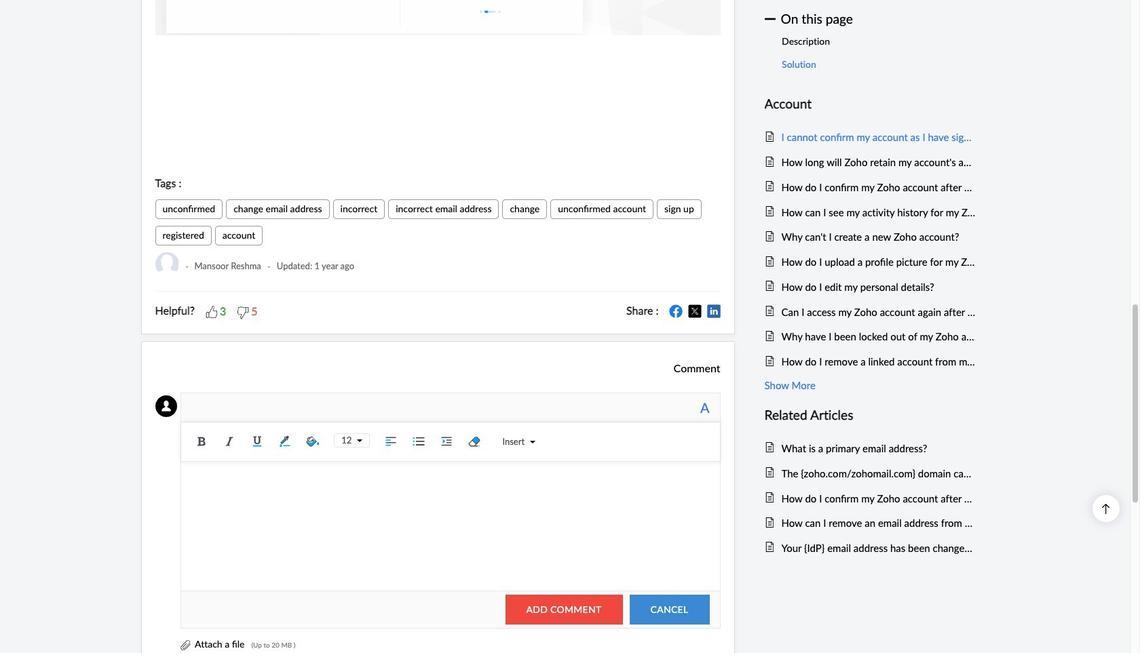 Task type: locate. For each thing, give the bounding box(es) containing it.
font size image
[[352, 438, 363, 444]]

0 vertical spatial heading
[[765, 94, 976, 115]]

2 heading from the top
[[765, 405, 976, 426]]

underline (ctrl+u) image
[[247, 432, 268, 452]]

heading
[[765, 94, 976, 115], [765, 405, 976, 426]]

bold (ctrl+b) image
[[192, 432, 212, 452]]

align image
[[381, 432, 401, 452]]

indent image
[[437, 432, 457, 452]]

facebook image
[[669, 305, 683, 318]]

1 vertical spatial heading
[[765, 405, 976, 426]]



Task type: describe. For each thing, give the bounding box(es) containing it.
clear formatting image
[[465, 432, 485, 452]]

1 heading from the top
[[765, 94, 976, 115]]

linkedin image
[[707, 305, 721, 318]]

a gif showing how to edit the email address that is registered incorrectly. image
[[155, 0, 721, 35]]

insert options image
[[525, 440, 536, 445]]

italic (ctrl+i) image
[[219, 432, 240, 452]]

background color image
[[303, 432, 323, 452]]

lists image
[[409, 432, 429, 452]]

font color image
[[275, 432, 296, 452]]

twitter image
[[688, 305, 702, 318]]



